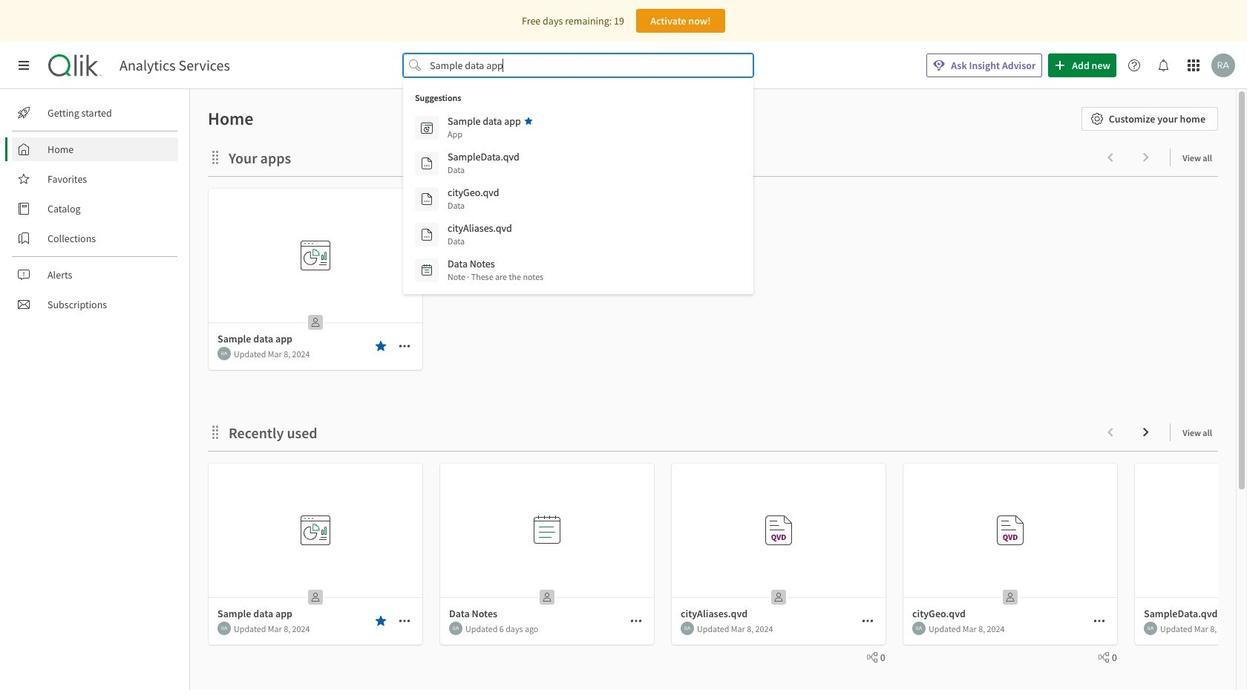 Task type: describe. For each thing, give the bounding box(es) containing it.
citygeo.qvd element
[[448, 186, 499, 199]]

move collection image
[[208, 424, 223, 439]]

cityaliases.qvd element
[[448, 221, 512, 235]]

ruby anderson image for remove from favorites icon
[[218, 347, 231, 360]]

navigation pane element
[[0, 95, 189, 322]]

2 ruby anderson image from the left
[[681, 622, 694, 635]]

remove from favorites image
[[375, 340, 387, 352]]

sampledata.qvd element
[[448, 150, 520, 163]]

analytics services element
[[120, 56, 230, 74]]

close sidebar menu image
[[18, 59, 30, 71]]

0 vertical spatial ruby anderson image
[[1212, 53, 1236, 77]]

Search for content text field
[[427, 53, 730, 77]]

remove from favorites image
[[375, 615, 387, 627]]



Task type: vqa. For each thing, say whether or not it's contained in the screenshot.
Filters region
no



Task type: locate. For each thing, give the bounding box(es) containing it.
data notes element
[[448, 257, 495, 270]]

3 ruby anderson image from the left
[[913, 622, 926, 635]]

ruby anderson image
[[449, 622, 463, 635], [681, 622, 694, 635], [913, 622, 926, 635], [1145, 622, 1158, 635]]

ruby anderson image for remove from favorites image
[[218, 622, 231, 635]]

these are the notes element
[[448, 270, 544, 284]]

ruby anderson element
[[218, 347, 231, 360], [218, 622, 231, 635], [449, 622, 463, 635], [681, 622, 694, 635], [913, 622, 926, 635], [1145, 622, 1158, 635]]

main content
[[184, 89, 1248, 690]]

4 ruby anderson image from the left
[[1145, 622, 1158, 635]]

move collection image
[[208, 150, 223, 165]]

1 vertical spatial ruby anderson image
[[218, 347, 231, 360]]

1 ruby anderson image from the left
[[449, 622, 463, 635]]

more actions image
[[399, 340, 411, 352], [399, 615, 411, 627], [631, 615, 642, 627], [862, 615, 874, 627]]

2 vertical spatial ruby anderson image
[[218, 622, 231, 635]]

sample data app element
[[448, 114, 521, 128]]

ruby anderson image
[[1212, 53, 1236, 77], [218, 347, 231, 360], [218, 622, 231, 635]]



